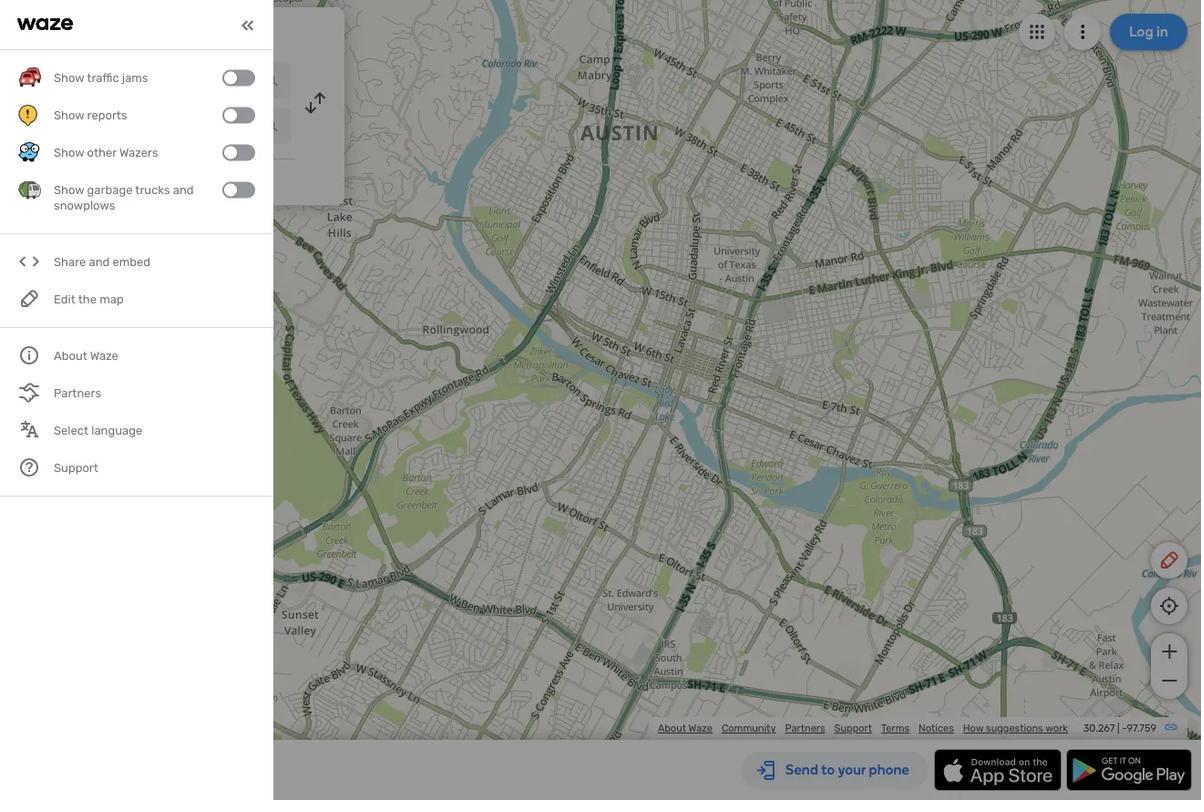 Task type: vqa. For each thing, say whether or not it's contained in the screenshot.
"Routes"
no



Task type: locate. For each thing, give the bounding box(es) containing it.
waze
[[689, 722, 713, 735]]

support
[[834, 722, 872, 735]]

about waze link
[[658, 722, 713, 735]]

zoom out image
[[1158, 670, 1181, 692]]

zoom in image
[[1158, 641, 1181, 663]]

about
[[658, 722, 686, 735]]

driving
[[109, 22, 164, 41]]

clock image
[[21, 169, 43, 190]]

how suggestions work link
[[963, 722, 1068, 735]]

terms
[[881, 722, 910, 735]]

|
[[1117, 722, 1120, 735]]

community
[[722, 722, 776, 735]]

partners
[[785, 722, 825, 735]]

30.267
[[1083, 722, 1115, 735]]

link image
[[1164, 720, 1178, 735]]

and
[[89, 255, 110, 269]]

-
[[1122, 722, 1127, 735]]

Choose starting point text field
[[60, 62, 292, 98]]



Task type: describe. For each thing, give the bounding box(es) containing it.
about waze community partners support terms notices how suggestions work
[[658, 722, 1068, 735]]

97.759
[[1127, 722, 1156, 735]]

code image
[[18, 251, 41, 273]]

current location image
[[26, 69, 47, 91]]

leave now
[[57, 172, 120, 187]]

community link
[[722, 722, 776, 735]]

Choose destination text field
[[60, 108, 292, 144]]

work
[[1045, 722, 1068, 735]]

30.267 | -97.759
[[1083, 722, 1156, 735]]

pencil image
[[1158, 550, 1180, 571]]

how
[[963, 722, 984, 735]]

support link
[[834, 722, 872, 735]]

share
[[54, 255, 86, 269]]

embed
[[112, 255, 150, 269]]

terms link
[[881, 722, 910, 735]]

partners link
[[785, 722, 825, 735]]

share and embed
[[54, 255, 150, 269]]

notices
[[919, 722, 954, 735]]

notices link
[[919, 722, 954, 735]]

driving directions
[[109, 22, 243, 41]]

directions
[[167, 22, 243, 41]]

location image
[[26, 115, 47, 137]]

share and embed link
[[18, 243, 255, 281]]

leave
[[57, 172, 92, 187]]

now
[[95, 172, 120, 187]]

suggestions
[[986, 722, 1043, 735]]



